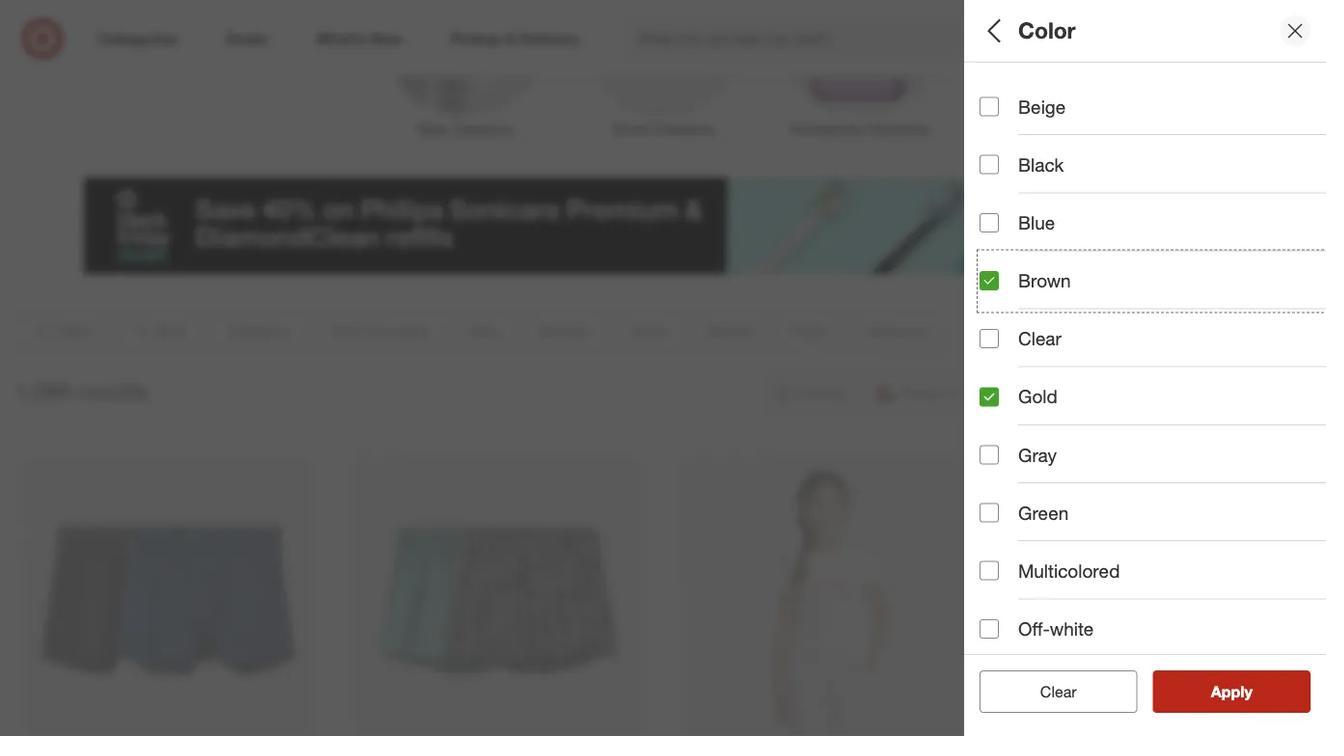 Task type: vqa. For each thing, say whether or not it's contained in the screenshot.
"2" inside free shipping * * exclusions apply. in stock at  baton rouge siegen ready within 2 hours with pickup
no



Task type: describe. For each thing, give the bounding box(es) containing it.
beige
[[1019, 96, 1066, 118]]

clear all
[[1031, 683, 1087, 701]]

white
[[1050, 618, 1094, 640]]

adult
[[1034, 168, 1065, 185]]

black
[[1019, 154, 1064, 176]]

clear for clear button on the bottom right of page
[[1041, 683, 1077, 701]]

discount
[[980, 556, 1058, 578]]

Brown checkbox
[[980, 271, 999, 291]]

color for color gold; brown
[[980, 346, 1028, 368]]

accessories clearance
[[791, 121, 930, 138]]

color dialog
[[965, 0, 1327, 737]]

Black checkbox
[[980, 155, 999, 174]]

see
[[1191, 683, 1219, 701]]

see results button
[[1153, 671, 1311, 714]]

brand button
[[980, 401, 1327, 468]]

results for see results
[[1223, 683, 1273, 701]]

baby clearance link
[[367, 0, 565, 139]]

advertisement region
[[84, 178, 1243, 274]]

baby
[[418, 121, 449, 138]]

grouping
[[1022, 144, 1102, 166]]

Off-white checkbox
[[980, 620, 999, 639]]

category
[[980, 83, 1060, 105]]

category button
[[980, 63, 1327, 130]]

search
[[1069, 31, 1115, 50]]

baby clearance
[[418, 121, 514, 138]]

clearance for shoes clearance
[[654, 121, 715, 138]]

all filters dialog
[[965, 0, 1327, 737]]

1,096
[[15, 377, 71, 404]]

women;
[[980, 168, 1030, 185]]

1,096 results
[[15, 377, 149, 404]]

gold;
[[980, 371, 1013, 388]]

blue
[[1019, 212, 1056, 234]]

guest rating button
[[980, 603, 1327, 671]]

gray
[[1019, 444, 1057, 466]]

clear for clear all
[[1031, 683, 1068, 701]]

Multicolored checkbox
[[980, 562, 999, 581]]

clearance for baby clearance
[[453, 121, 514, 138]]

shoes
[[612, 121, 650, 138]]

clear button
[[980, 671, 1138, 714]]

general
[[1069, 168, 1116, 185]]

shoes clearance
[[612, 121, 715, 138]]

clear all button
[[980, 671, 1138, 714]]

all
[[980, 17, 1007, 44]]

Gold checkbox
[[980, 387, 999, 407]]

apply
[[1212, 683, 1253, 701]]



Task type: locate. For each thing, give the bounding box(es) containing it.
clearance for accessories clearance
[[869, 121, 930, 138]]

results inside see results button
[[1223, 683, 1273, 701]]

brown inside the color gold; brown
[[1017, 371, 1055, 388]]

clearance right 'accessories'
[[869, 121, 930, 138]]

results right see
[[1223, 683, 1273, 701]]

discount button
[[980, 536, 1327, 603]]

gender
[[980, 285, 1044, 308]]

accessories
[[791, 121, 865, 138]]

results right 1,096
[[77, 377, 149, 404]]

size left the blue
[[980, 218, 1016, 240]]

green
[[1019, 502, 1069, 524]]

color gold; brown
[[980, 346, 1055, 388]]

1 horizontal spatial clearance
[[654, 121, 715, 138]]

2 horizontal spatial clearance
[[869, 121, 930, 138]]

clear inside button
[[1041, 683, 1077, 701]]

off-white
[[1019, 618, 1094, 640]]

shoes clearance link
[[565, 0, 762, 139]]

filters
[[1013, 17, 1073, 44]]

results for 1,096 results
[[77, 377, 149, 404]]

price
[[980, 488, 1025, 510]]

color inside "dialog"
[[1019, 17, 1076, 44]]

clear down rating
[[1041, 683, 1077, 701]]

1 vertical spatial brown
[[1017, 371, 1055, 388]]

color inside the color gold; brown
[[980, 346, 1028, 368]]

see results
[[1191, 683, 1273, 701]]

Beige checkbox
[[980, 97, 999, 116]]

brown
[[1019, 270, 1071, 292], [1017, 371, 1055, 388]]

all filters
[[980, 17, 1073, 44]]

search button
[[1069, 17, 1115, 64]]

size
[[980, 144, 1016, 166], [980, 218, 1016, 240]]

gender button
[[980, 266, 1327, 333]]

0 horizontal spatial clearance
[[453, 121, 514, 138]]

clear inside button
[[1031, 683, 1068, 701]]

off-
[[1019, 618, 1050, 640]]

gold
[[1019, 386, 1058, 408]]

guest rating
[[980, 623, 1094, 646]]

1 vertical spatial results
[[1223, 683, 1273, 701]]

color for color
[[1019, 17, 1076, 44]]

price button
[[980, 468, 1327, 536]]

1 clearance from the left
[[453, 121, 514, 138]]

clear left all
[[1031, 683, 1068, 701]]

size button
[[980, 198, 1327, 266]]

color
[[1019, 17, 1076, 44], [980, 346, 1028, 368]]

2 clearance from the left
[[654, 121, 715, 138]]

Clear checkbox
[[980, 329, 999, 349]]

0 vertical spatial size
[[980, 144, 1016, 166]]

Green checkbox
[[980, 504, 999, 523]]

rating
[[1037, 623, 1094, 646]]

size up women;
[[980, 144, 1016, 166]]

clear
[[1019, 328, 1062, 350], [1031, 683, 1068, 701], [1041, 683, 1077, 701]]

Blue checkbox
[[980, 213, 999, 233]]

clearance right shoes
[[654, 121, 715, 138]]

guest
[[980, 623, 1032, 646]]

accessories clearance link
[[762, 0, 959, 139]]

brand
[[980, 421, 1033, 443]]

size for size grouping women; adult general extended
[[980, 144, 1016, 166]]

apply button
[[1153, 671, 1311, 714]]

1 horizontal spatial results
[[1223, 683, 1273, 701]]

0 vertical spatial brown
[[1019, 270, 1071, 292]]

0 vertical spatial color
[[1019, 17, 1076, 44]]

results
[[77, 377, 149, 404], [1223, 683, 1273, 701]]

size for size
[[980, 218, 1016, 240]]

1 vertical spatial color
[[980, 346, 1028, 368]]

color right all
[[1019, 17, 1076, 44]]

size inside size grouping women; adult general extended
[[980, 144, 1016, 166]]

3 clearance from the left
[[869, 121, 930, 138]]

1 size from the top
[[980, 144, 1016, 166]]

2 size from the top
[[980, 218, 1016, 240]]

1 vertical spatial size
[[980, 218, 1016, 240]]

clearance right baby
[[453, 121, 514, 138]]

all
[[1072, 683, 1087, 701]]

color up gold;
[[980, 346, 1028, 368]]

brown right brown checkbox
[[1019, 270, 1071, 292]]

0 horizontal spatial results
[[77, 377, 149, 404]]

size inside button
[[980, 218, 1016, 240]]

brown inside 'color' "dialog"
[[1019, 270, 1071, 292]]

What can we help you find? suggestions appear below search field
[[627, 17, 1082, 60]]

0 vertical spatial results
[[77, 377, 149, 404]]

brown right gold;
[[1017, 371, 1055, 388]]

Gray checkbox
[[980, 446, 999, 465]]

extended
[[1120, 168, 1178, 185]]

clearance
[[453, 121, 514, 138], [654, 121, 715, 138], [869, 121, 930, 138]]

size grouping women; adult general extended
[[980, 144, 1178, 185]]

multicolored
[[1019, 560, 1120, 582]]

clear right clear option
[[1019, 328, 1062, 350]]



